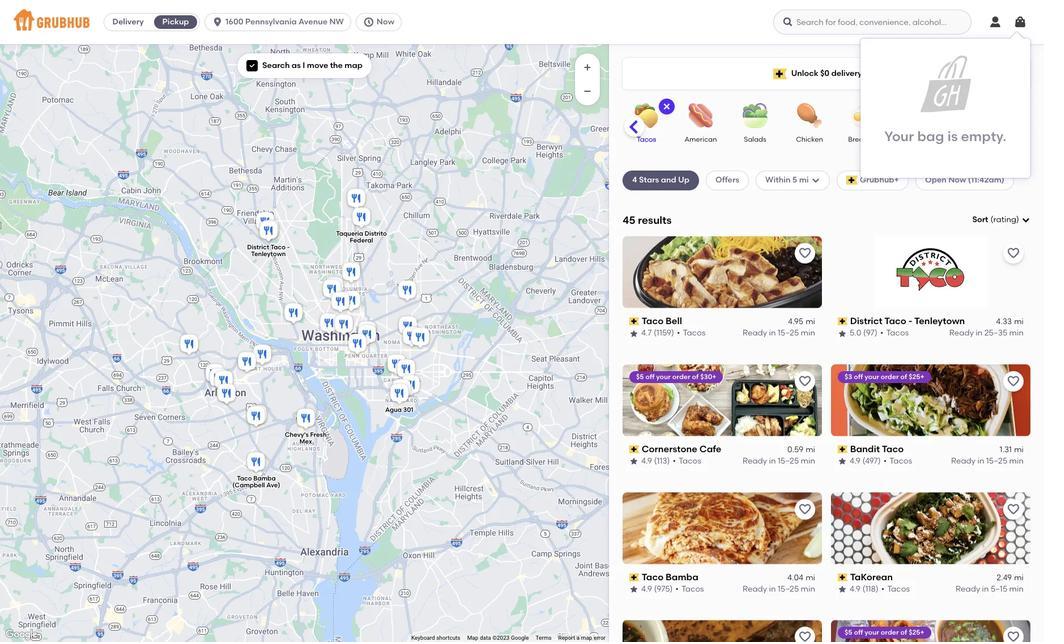 Task type: describe. For each thing, give the bounding box(es) containing it.
taco bamba image
[[212, 369, 235, 394]]

bamba for taco bamba
[[666, 572, 699, 583]]

1600
[[226, 17, 244, 27]]

burrito brothers image
[[385, 352, 408, 377]]

1 horizontal spatial bandit taco image
[[329, 290, 352, 315]]

los chamacos mexican restaurant image
[[246, 403, 269, 428]]

star icon image for bandit taco
[[838, 457, 848, 466]]

qdoba mexican eats image
[[346, 332, 369, 357]]

• tacos for taco bell
[[677, 328, 706, 338]]

45 results
[[623, 213, 672, 227]]

mi for cornerstone cafe
[[806, 445, 816, 455]]

in for taco bell
[[770, 328, 776, 338]]

terms link
[[536, 635, 552, 641]]

agua
[[385, 406, 402, 414]]

burritos
[[961, 135, 986, 143]]

4.9 left (118)
[[850, 585, 861, 594]]

svg image for 1600 pennsylvania avenue nw
[[212, 16, 223, 28]]

svg image inside field
[[1022, 216, 1031, 225]]

• for takorean
[[882, 585, 885, 594]]

save this restaurant image for taco bell
[[799, 246, 812, 260]]

taco inside taqueria distrito federal district taco - tenleytown
[[271, 244, 285, 251]]

ave)
[[266, 481, 280, 489]]

salads image
[[736, 103, 776, 128]]

4.04
[[788, 573, 804, 583]]

avenue
[[299, 17, 328, 27]]

ready in 15–25 min for taco bamba
[[743, 585, 816, 594]]

chevy's fresh mex
[[285, 431, 327, 445]]

el paso cafe image
[[215, 382, 238, 407]]

subscription pass image for taco bell
[[630, 318, 640, 325]]

taco bell logo image
[[623, 236, 823, 308]]

and
[[661, 175, 677, 185]]

tacos for taco bamba
[[682, 585, 705, 594]]

4.9 (113)
[[642, 457, 670, 466]]

google image
[[3, 628, 40, 642]]

0.59
[[788, 445, 804, 455]]

grubhub plus flag logo image for unlock $0 delivery fees
[[774, 68, 787, 79]]

nw
[[330, 17, 344, 27]]

shortcuts
[[437, 635, 461, 641]]

map
[[467, 635, 479, 641]]

offers
[[716, 175, 740, 185]]

mi right 5
[[800, 175, 809, 185]]

off down 4.9 (118)
[[855, 629, 864, 637]]

taco bamba logo image
[[623, 492, 823, 564]]

5.0
[[850, 328, 862, 338]]

terms
[[536, 635, 552, 641]]

$5 for $5 off your order of $30+
[[637, 373, 644, 381]]

save this restaurant image for district taco - tenleytown logo
[[1007, 246, 1021, 260]]

tacos for takorean
[[888, 585, 910, 594]]

(1159)
[[654, 328, 675, 338]]

keyboard shortcuts
[[412, 635, 461, 641]]

tacos for district taco - tenleytown
[[887, 328, 909, 338]]

• tacos for cornerstone cafe
[[673, 457, 702, 466]]

search
[[262, 61, 290, 70]]

your bag is empty. tooltip
[[861, 32, 1031, 178]]

)
[[1017, 215, 1020, 225]]

0 horizontal spatial sol mexican grill image
[[356, 319, 378, 344]]

subscription pass image for bandit taco
[[838, 446, 848, 454]]

unlock $0 delivery fees
[[792, 69, 881, 78]]

taco inside taco bamba (campbell ave)
[[237, 475, 252, 482]]

the well dressed burrito image
[[318, 312, 340, 336]]

report
[[559, 635, 576, 641]]

rinconcito tex-mex salvadorean image
[[340, 260, 363, 285]]

data
[[480, 635, 491, 641]]

minus icon image
[[582, 86, 594, 97]]

sort ( rating )
[[973, 215, 1020, 225]]

takorean logo image
[[832, 492, 1031, 564]]

bag
[[918, 128, 945, 145]]

(97)
[[864, 328, 878, 338]]

mi for bandit taco
[[1015, 445, 1024, 455]]

bandit
[[851, 444, 881, 454]]

• for bandit taco
[[884, 457, 887, 466]]

star icon image for cornerstone cafe
[[630, 457, 639, 466]]

delivery
[[113, 17, 144, 27]]

ready in 5–15 min
[[956, 585, 1024, 594]]

save this restaurant image for takorean logo
[[1007, 503, 1021, 516]]

main navigation navigation
[[0, 0, 1045, 44]]

2 horizontal spatial svg image
[[989, 15, 1003, 29]]

rating
[[994, 215, 1017, 225]]

taco bell image
[[178, 332, 200, 357]]

0 horizontal spatial map
[[345, 61, 363, 70]]

search as i move the map
[[262, 61, 363, 70]]

taco bamba (campbell ave)
[[232, 475, 280, 489]]

4
[[633, 175, 638, 185]]

pickup
[[162, 17, 189, 27]]

tenleytown inside taqueria distrito federal district taco - tenleytown
[[251, 250, 286, 258]]

1 vertical spatial now
[[949, 175, 967, 185]]

(118)
[[863, 585, 879, 594]]

dessert
[[1015, 135, 1040, 143]]

district taco - tenleytown image
[[257, 219, 280, 244]]

in for taco bamba
[[770, 585, 776, 594]]

5–15
[[991, 585, 1008, 594]]

now button
[[356, 13, 407, 31]]

15–25 for cornerstone cafe
[[778, 457, 800, 466]]

1 horizontal spatial tenleytown
[[915, 316, 966, 326]]

301
[[403, 406, 413, 414]]

4.33
[[997, 317, 1013, 327]]

taqueria distrito federal district taco - tenleytown
[[247, 230, 387, 258]]

stars
[[639, 175, 660, 185]]

delivery
[[832, 69, 863, 78]]

ready for bandit taco
[[952, 457, 976, 466]]

4.9 (975)
[[642, 585, 673, 594]]

agua 301
[[385, 406, 413, 414]]

min for taco bell
[[801, 328, 816, 338]]

error
[[594, 635, 606, 641]]

$5 off your order of $25+
[[845, 629, 925, 637]]

$5 off your order of $30+
[[637, 373, 717, 381]]

taco bamba
[[642, 572, 699, 583]]

tacos for bandit taco
[[890, 457, 913, 466]]

ready in 25–35 min
[[950, 328, 1024, 338]]

your
[[885, 128, 915, 145]]

las placitas image
[[399, 373, 422, 398]]

min for district taco - tenleytown
[[1010, 328, 1024, 338]]

of for cafe
[[693, 373, 699, 381]]

a
[[577, 635, 580, 641]]

grubhub+
[[860, 175, 900, 185]]

svg image inside the now button
[[363, 16, 375, 28]]

$3
[[845, 373, 853, 381]]

svg image for search as i move the map
[[249, 62, 256, 69]]

©2023
[[493, 635, 510, 641]]

chupacabra latin kitchen & taqueria logo image
[[832, 620, 1031, 642]]

ready for taco bell
[[743, 328, 768, 338]]

min for cornerstone cafe
[[801, 457, 816, 466]]

(campbell
[[232, 481, 265, 489]]

sushi
[[910, 135, 928, 143]]

california tortilla image
[[251, 343, 274, 368]]

unlock
[[792, 69, 819, 78]]

open
[[926, 175, 947, 185]]

el rey ballston image
[[207, 367, 230, 391]]

$25+ for $5 off your order of $25+
[[909, 629, 925, 637]]

burritos image
[[954, 103, 993, 128]]

american
[[685, 135, 717, 143]]

star icon image for taco bell
[[630, 329, 639, 338]]

taqueria
[[336, 230, 363, 237]]

your for bandit
[[865, 373, 880, 381]]

taqueria habanero bryant st image
[[396, 279, 419, 304]]

4.9 (497)
[[850, 457, 881, 466]]

breakfast image
[[845, 103, 884, 128]]

chaia chinatown image
[[356, 323, 378, 348]]

sushi image
[[899, 103, 939, 128]]

taqueria al lado image
[[321, 278, 343, 302]]

up
[[679, 175, 690, 185]]

Search for food, convenience, alcohol... search field
[[774, 10, 972, 35]]

taco bamba (campbell ave) image
[[245, 450, 267, 475]]

4.7
[[642, 328, 652, 338]]

4.7 (1159)
[[642, 328, 675, 338]]

cornerstone cafe
[[642, 444, 722, 454]]

15–25 for bandit taco
[[987, 457, 1008, 466]]

within 5 mi
[[766, 175, 809, 185]]

star icon image for takorean
[[838, 585, 848, 594]]

abi azteca grill & bar image
[[245, 404, 267, 429]]

salads
[[745, 135, 767, 143]]

order for bandit
[[881, 373, 899, 381]]

google
[[511, 635, 529, 641]]

1600 pennsylvania avenue nw button
[[205, 13, 356, 31]]

in for district taco - tenleytown
[[976, 328, 983, 338]]



Task type: locate. For each thing, give the bounding box(es) containing it.
grubhub plus flag logo image left unlock
[[774, 68, 787, 79]]

mi for district taco - tenleytown
[[1015, 317, 1024, 327]]

svg image
[[1014, 15, 1028, 29], [363, 16, 375, 28], [783, 16, 794, 28], [663, 102, 672, 111], [812, 176, 821, 185], [1022, 216, 1031, 225]]

subscription pass image left taco bell
[[630, 318, 640, 325]]

0 vertical spatial save this restaurant image
[[799, 246, 812, 260]]

chicken
[[797, 135, 824, 143]]

tacos right (1159)
[[683, 328, 706, 338]]

tacos
[[637, 135, 657, 143], [683, 328, 706, 338], [887, 328, 909, 338], [679, 457, 702, 466], [890, 457, 913, 466], [682, 585, 705, 594], [888, 585, 910, 594]]

your
[[657, 373, 671, 381], [865, 373, 880, 381], [865, 629, 880, 637]]

tacos for cornerstone cafe
[[679, 457, 702, 466]]

ready for cornerstone cafe
[[743, 457, 768, 466]]

map right a
[[581, 635, 593, 641]]

jaco juice & taco bar of georgetown dc image
[[282, 301, 305, 326]]

• tacos down taco bamba
[[676, 585, 705, 594]]

fees
[[864, 69, 881, 78]]

0 horizontal spatial tenleytown
[[251, 250, 286, 258]]

pennsylvania
[[245, 17, 297, 27]]

mi right 2.49
[[1015, 573, 1024, 583]]

subscription pass image left taco bamba
[[630, 574, 640, 582]]

• tacos down cornerstone cafe
[[673, 457, 702, 466]]

4.95 mi
[[789, 317, 816, 327]]

• tacos for takorean
[[882, 585, 910, 594]]

taco
[[271, 244, 285, 251], [642, 316, 664, 326], [885, 316, 907, 326], [883, 444, 904, 454], [237, 475, 252, 482], [642, 572, 664, 583]]

now right nw
[[377, 17, 395, 27]]

taqueria distrito federal image
[[350, 206, 373, 230]]

0 horizontal spatial -
[[287, 244, 290, 251]]

1 vertical spatial district
[[851, 316, 883, 326]]

15–25 down 4.04
[[778, 585, 800, 594]]

45
[[623, 213, 636, 227]]

tacos down "tacos" image
[[637, 135, 657, 143]]

star icon image left "4.7"
[[630, 329, 639, 338]]

chevy's
[[285, 431, 309, 439]]

agua 301 image
[[388, 382, 411, 407]]

sol mexican grill image
[[356, 319, 378, 344], [409, 326, 432, 351]]

sort
[[973, 215, 989, 225]]

1 horizontal spatial grubhub plus flag logo image
[[847, 176, 858, 185]]

subscription pass image
[[630, 318, 640, 325], [838, 318, 848, 325], [630, 574, 640, 582], [838, 574, 848, 582]]

• right (113)
[[673, 457, 676, 466]]

0 vertical spatial tenleytown
[[251, 250, 286, 258]]

subscription pass image left "bandit"
[[838, 446, 848, 454]]

ready in 15–25 min for bandit taco
[[952, 457, 1024, 466]]

tacos down district taco - tenleytown in the right of the page
[[887, 328, 909, 338]]

0 horizontal spatial svg image
[[212, 16, 223, 28]]

super tacos and bakery image
[[323, 275, 346, 300]]

subscription pass image right 4.95 mi
[[838, 318, 848, 325]]

star icon image left 5.0
[[838, 329, 848, 338]]

chupacabra latin kitchen & taqueria image
[[401, 325, 423, 350]]

subscription pass image for taco bamba
[[630, 574, 640, 582]]

off
[[646, 373, 655, 381], [855, 373, 864, 381], [855, 629, 864, 637]]

district up 5.0 (97)
[[851, 316, 883, 326]]

1 horizontal spatial map
[[581, 635, 593, 641]]

in for bandit taco
[[978, 457, 985, 466]]

off for cornerstone
[[646, 373, 655, 381]]

your down (118)
[[865, 629, 880, 637]]

• tacos for taco bamba
[[676, 585, 705, 594]]

fresh
[[310, 431, 327, 439]]

tenleytown down district taco - tenleytown image
[[251, 250, 286, 258]]

• tacos right (118)
[[882, 585, 910, 594]]

• for cornerstone cafe
[[673, 457, 676, 466]]

taco bell
[[642, 316, 683, 326]]

chicken image
[[790, 103, 830, 128]]

• tacos
[[677, 328, 706, 338], [881, 328, 909, 338], [673, 457, 702, 466], [884, 457, 913, 466], [676, 585, 705, 594], [882, 585, 910, 594]]

in for takorean
[[983, 585, 990, 594]]

mi for taco bell
[[806, 317, 816, 327]]

now
[[377, 17, 395, 27], [949, 175, 967, 185]]

ready in 15–25 min down 0.59
[[743, 457, 816, 466]]

• right (118)
[[882, 585, 885, 594]]

save this restaurant image for taco bamba
[[799, 503, 812, 516]]

ready for taco bamba
[[743, 585, 768, 594]]

bamba for taco bamba (campbell ave)
[[253, 475, 276, 482]]

map
[[345, 61, 363, 70], [581, 635, 593, 641]]

1 vertical spatial grubhub plus flag logo image
[[847, 176, 858, 185]]

min down 4.95 mi
[[801, 328, 816, 338]]

mi right 4.04
[[806, 573, 816, 583]]

1 vertical spatial bamba
[[666, 572, 699, 583]]

now right "open"
[[949, 175, 967, 185]]

ready in 15–25 min
[[743, 328, 816, 338], [743, 457, 816, 466], [952, 457, 1024, 466], [743, 585, 816, 594]]

breakfast
[[849, 135, 880, 143]]

• right (97) at bottom
[[881, 328, 884, 338]]

• tacos for bandit taco
[[884, 457, 913, 466]]

2 subscription pass image from the left
[[838, 446, 848, 454]]

mi for takorean
[[1015, 573, 1024, 583]]

ready for district taco - tenleytown
[[950, 328, 975, 338]]

grubhub plus flag logo image
[[774, 68, 787, 79], [847, 176, 858, 185]]

0 horizontal spatial subscription pass image
[[630, 446, 640, 454]]

(
[[991, 215, 994, 225]]

ready in 15–25 min for taco bell
[[743, 328, 816, 338]]

sol mexican grill image right cornerstone cafe icon
[[356, 319, 378, 344]]

ready in 15–25 min down 4.04
[[743, 585, 816, 594]]

1 vertical spatial save this restaurant image
[[1007, 375, 1021, 388]]

5.0 (97)
[[850, 328, 878, 338]]

district down sol mexican grill icon
[[247, 244, 269, 251]]

• right '(497)'
[[884, 457, 887, 466]]

(11:42am)
[[969, 175, 1005, 185]]

0 vertical spatial district
[[247, 244, 269, 251]]

ready in 15–25 min down 1.31
[[952, 457, 1024, 466]]

4.9 down "bandit"
[[850, 457, 861, 466]]

tacos down cornerstone cafe
[[679, 457, 702, 466]]

district taco - tenleytown logo image
[[875, 236, 988, 308]]

min for bandit taco
[[1010, 457, 1024, 466]]

tacos down taco bamba
[[682, 585, 705, 594]]

star icon image for district taco - tenleytown
[[838, 329, 848, 338]]

• tacos down bandit taco
[[884, 457, 913, 466]]

min down "2.49 mi"
[[1010, 585, 1024, 594]]

star icon image for taco bamba
[[630, 585, 639, 594]]

ready for takorean
[[956, 585, 981, 594]]

grubhub plus flag logo image left grubhub+ on the top
[[847, 176, 858, 185]]

subscription pass image for district taco - tenleytown
[[838, 318, 848, 325]]

1 horizontal spatial subscription pass image
[[838, 446, 848, 454]]

$30+
[[701, 373, 717, 381]]

0 horizontal spatial district
[[247, 244, 269, 251]]

1 horizontal spatial bamba
[[666, 572, 699, 583]]

ready in 15–25 min down "4.95"
[[743, 328, 816, 338]]

subscription pass image for cornerstone cafe
[[630, 446, 640, 454]]

tacos for taco bell
[[683, 328, 706, 338]]

4.95
[[789, 317, 804, 327]]

- right district taco - tenleytown image
[[287, 244, 290, 251]]

tacos image
[[627, 103, 667, 128]]

min down 4.04 mi at the right bottom of page
[[801, 585, 816, 594]]

of for taco
[[901, 373, 908, 381]]

move
[[307, 61, 328, 70]]

star icon image left 4.9 (113)
[[630, 457, 639, 466]]

0 vertical spatial grubhub plus flag logo image
[[774, 68, 787, 79]]

4.9 left (975)
[[642, 585, 653, 594]]

0 vertical spatial bamba
[[253, 475, 276, 482]]

2 $25+ from the top
[[909, 629, 925, 637]]

min for taco bamba
[[801, 585, 816, 594]]

0 vertical spatial map
[[345, 61, 363, 70]]

star icon image left the 4.9 (497)
[[838, 457, 848, 466]]

as
[[292, 61, 301, 70]]

subscription pass image
[[630, 446, 640, 454], [838, 446, 848, 454]]

• down bell
[[677, 328, 681, 338]]

mi right 4.33
[[1015, 317, 1024, 327]]

cornerstone cafe logo image
[[623, 364, 823, 436]]

your right $3
[[865, 373, 880, 381]]

mexicali blues image
[[236, 350, 258, 375]]

tacos down bandit taco
[[890, 457, 913, 466]]

distrito
[[365, 230, 387, 237]]

1.31
[[1000, 445, 1013, 455]]

$0
[[821, 69, 830, 78]]

bandit taco image
[[258, 218, 281, 243], [329, 290, 352, 315]]

• for district taco - tenleytown
[[881, 328, 884, 338]]

1 vertical spatial tenleytown
[[915, 316, 966, 326]]

1 horizontal spatial district
[[851, 316, 883, 326]]

1 horizontal spatial now
[[949, 175, 967, 185]]

0.59 mi
[[788, 445, 816, 455]]

la plaza restaurant image
[[395, 357, 418, 382]]

plus icon image
[[582, 62, 594, 73]]

grubhub plus flag logo image for grubhub+
[[847, 176, 858, 185]]

dessert image
[[1008, 103, 1045, 128]]

order
[[673, 373, 691, 381], [881, 373, 899, 381], [881, 629, 900, 637]]

bell
[[666, 316, 683, 326]]

0 vertical spatial bandit taco image
[[258, 218, 281, 243]]

None field
[[973, 214, 1031, 226]]

• right (975)
[[676, 585, 679, 594]]

1.31 mi
[[1000, 445, 1024, 455]]

mi right 1.31
[[1015, 445, 1024, 455]]

- inside taqueria distrito federal district taco - tenleytown
[[287, 244, 290, 251]]

bandit taco
[[851, 444, 904, 454]]

save this restaurant image
[[1007, 246, 1021, 260], [799, 375, 812, 388], [1007, 503, 1021, 516], [799, 631, 812, 642], [1007, 631, 1021, 642]]

$5 down 4.9 (118)
[[845, 629, 853, 637]]

is
[[948, 128, 958, 145]]

federal
[[350, 237, 373, 244]]

1 vertical spatial $25+
[[909, 629, 925, 637]]

chevy's fresh mex image
[[295, 407, 317, 432]]

$5 for $5 off your order of $25+
[[845, 629, 853, 637]]

now inside button
[[377, 17, 395, 27]]

i
[[303, 61, 305, 70]]

keyboard shortcuts button
[[412, 634, 461, 642]]

0 horizontal spatial bandit taco image
[[258, 218, 281, 243]]

mex
[[299, 438, 312, 445]]

1 vertical spatial bandit taco image
[[329, 290, 352, 315]]

within
[[766, 175, 791, 185]]

takorean
[[851, 572, 893, 583]]

0 vertical spatial $5
[[637, 373, 644, 381]]

min down the 4.33 mi
[[1010, 328, 1024, 338]]

15–25 for taco bell
[[778, 328, 800, 338]]

mi right 0.59
[[806, 445, 816, 455]]

tacos right (118)
[[888, 585, 910, 594]]

uncle julio's image
[[203, 362, 226, 387]]

1 horizontal spatial -
[[909, 316, 913, 326]]

report a map error
[[559, 635, 606, 641]]

4 stars and up
[[633, 175, 690, 185]]

report a map error link
[[559, 635, 606, 641]]

pickup button
[[152, 13, 200, 31]]

0 horizontal spatial now
[[377, 17, 395, 27]]

star icon image left 4.9 (118)
[[838, 585, 848, 594]]

1 horizontal spatial $5
[[845, 629, 853, 637]]

subscription pass image for takorean
[[838, 574, 848, 582]]

4.9 for taco
[[642, 585, 653, 594]]

tenleytown up "ready in 25–35 min"
[[915, 316, 966, 326]]

cornerstone cafe image
[[332, 313, 355, 338]]

keyboard
[[412, 635, 435, 641]]

min down 1.31 mi
[[1010, 457, 1024, 466]]

delivery button
[[104, 13, 152, 31]]

save this restaurant image for los chamacos mexican restaurant logo
[[799, 631, 812, 642]]

bandit taco logo image
[[832, 364, 1031, 436]]

• tacos down bell
[[677, 328, 706, 338]]

4.9 (118)
[[850, 585, 879, 594]]

4.9 for bandit
[[850, 457, 861, 466]]

map right the
[[345, 61, 363, 70]]

• tacos down district taco - tenleytown in the right of the page
[[881, 328, 909, 338]]

j & j carryout image
[[345, 187, 368, 212]]

min for takorean
[[1010, 585, 1024, 594]]

- down district taco - tenleytown logo
[[909, 316, 913, 326]]

15–25 down "4.95"
[[778, 328, 800, 338]]

2.49
[[997, 573, 1013, 583]]

district
[[247, 244, 269, 251], [851, 316, 883, 326]]

in for cornerstone cafe
[[770, 457, 776, 466]]

15–25 for taco bamba
[[778, 585, 800, 594]]

mi for taco bamba
[[806, 573, 816, 583]]

1 $25+ from the top
[[909, 373, 925, 381]]

your bag is empty.
[[885, 128, 1007, 145]]

0 vertical spatial now
[[377, 17, 395, 27]]

los chamacos mexican restaurant logo image
[[623, 620, 823, 642]]

min down 0.59 mi
[[801, 457, 816, 466]]

svg image inside 1600 pennsylvania avenue nw button
[[212, 16, 223, 28]]

$5 down "4.7"
[[637, 373, 644, 381]]

0 horizontal spatial $5
[[637, 373, 644, 381]]

district inside taqueria distrito federal district taco - tenleytown
[[247, 244, 269, 251]]

off down "4.7"
[[646, 373, 655, 381]]

• tacos for district taco - tenleytown
[[881, 328, 909, 338]]

alero restaurant image
[[340, 289, 363, 314]]

(497)
[[863, 457, 881, 466]]

subscription pass image left 'takorean'
[[838, 574, 848, 582]]

0 horizontal spatial bamba
[[253, 475, 276, 482]]

the
[[330, 61, 343, 70]]

your for cornerstone
[[657, 373, 671, 381]]

$25+
[[909, 373, 925, 381], [909, 629, 925, 637]]

sol mexican grill image
[[254, 210, 276, 235]]

15–25 down 0.59
[[778, 457, 800, 466]]

1 vertical spatial -
[[909, 316, 913, 326]]

takorean image
[[390, 377, 413, 402]]

1 horizontal spatial sol mexican grill image
[[409, 326, 432, 351]]

1600 pennsylvania avenue nw
[[226, 17, 344, 27]]

1 vertical spatial map
[[581, 635, 593, 641]]

svg image
[[989, 15, 1003, 29], [212, 16, 223, 28], [249, 62, 256, 69]]

(975)
[[654, 585, 673, 594]]

off right $3
[[855, 373, 864, 381]]

order for cornerstone
[[673, 373, 691, 381]]

cornerstone
[[642, 444, 698, 454]]

your down (1159)
[[657, 373, 671, 381]]

star icon image
[[630, 329, 639, 338], [838, 329, 848, 338], [630, 457, 639, 466], [838, 457, 848, 466], [630, 585, 639, 594], [838, 585, 848, 594]]

off for bandit
[[855, 373, 864, 381]]

star icon image left 4.9 (975)
[[630, 585, 639, 594]]

of
[[693, 373, 699, 381], [901, 373, 908, 381], [901, 629, 908, 637]]

• for taco bamba
[[676, 585, 679, 594]]

0 vertical spatial $25+
[[909, 373, 925, 381]]

1 vertical spatial $5
[[845, 629, 853, 637]]

• for taco bell
[[677, 328, 681, 338]]

(113)
[[654, 457, 670, 466]]

$3 off your order of $25+
[[845, 373, 925, 381]]

15–25 down 1.31
[[987, 457, 1008, 466]]

none field containing sort
[[973, 214, 1031, 226]]

4.9 left (113)
[[642, 457, 653, 466]]

save this restaurant image
[[799, 246, 812, 260], [1007, 375, 1021, 388], [799, 503, 812, 516]]

1 horizontal spatial svg image
[[249, 62, 256, 69]]

american image
[[681, 103, 721, 128]]

-
[[287, 244, 290, 251], [909, 316, 913, 326]]

bamba
[[253, 475, 276, 482], [666, 572, 699, 583]]

subscription pass image left cornerstone at the right bottom of page
[[630, 446, 640, 454]]

mi right "4.95"
[[806, 317, 816, 327]]

cafe
[[700, 444, 722, 454]]

sol mexican grill image up la plaza restaurant image
[[409, 326, 432, 351]]

1 subscription pass image from the left
[[630, 446, 640, 454]]

4.04 mi
[[788, 573, 816, 583]]

ready in 15–25 min for cornerstone cafe
[[743, 457, 816, 466]]

0 vertical spatial -
[[287, 244, 290, 251]]

2.49 mi
[[997, 573, 1024, 583]]

far east taco grille image
[[397, 314, 419, 339]]

map region
[[0, 0, 705, 642]]

$25+ for $3 off your order of $25+
[[909, 373, 925, 381]]

empty.
[[962, 128, 1007, 145]]

4.9 for cornerstone
[[642, 457, 653, 466]]

•
[[677, 328, 681, 338], [881, 328, 884, 338], [673, 457, 676, 466], [884, 457, 887, 466], [676, 585, 679, 594], [882, 585, 885, 594]]

bamba inside taco bamba (campbell ave)
[[253, 475, 276, 482]]

2 vertical spatial save this restaurant image
[[799, 503, 812, 516]]

0 horizontal spatial grubhub plus flag logo image
[[774, 68, 787, 79]]



Task type: vqa. For each thing, say whether or not it's contained in the screenshot.


